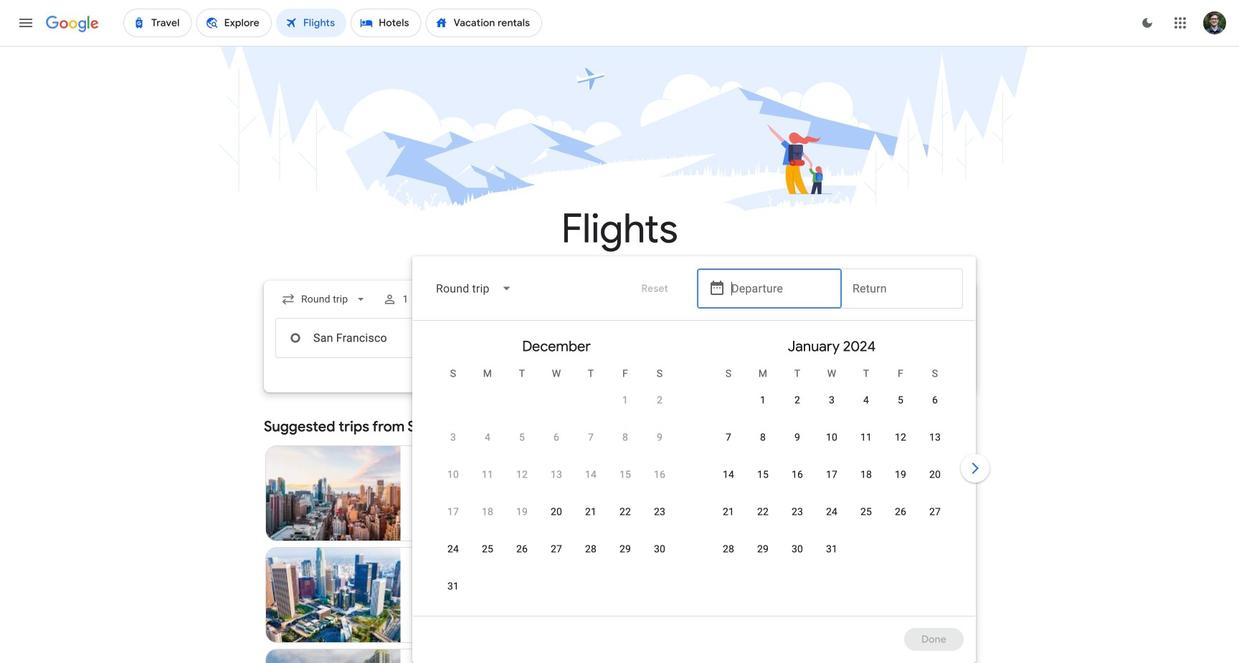 Task type: locate. For each thing, give the bounding box(es) containing it.
thu, jan 18 element
[[860, 468, 872, 483]]

grid inside flight search field
[[419, 327, 969, 625]]

tue, jan 23 element
[[792, 506, 803, 520]]

row up wed, dec 20 element
[[436, 462, 677, 503]]

tue, dec 19 element
[[516, 506, 528, 520]]

thu, dec 21 element
[[585, 506, 597, 520]]

row
[[608, 381, 677, 428], [746, 381, 952, 428], [436, 424, 677, 465], [711, 424, 952, 465], [436, 462, 677, 503], [711, 462, 952, 503], [436, 499, 677, 540], [711, 499, 952, 540], [436, 536, 677, 577], [711, 536, 849, 577]]

thu, jan 4 element
[[863, 394, 869, 408]]

sat, dec 23 element
[[654, 506, 665, 520]]

row up wed, dec 13 element
[[436, 424, 677, 465]]

thu, jan 11 element
[[860, 431, 872, 445]]

2 row group from the left
[[694, 327, 969, 611]]

sun, dec 3 element
[[450, 431, 456, 445]]

sat, jan 13 element
[[929, 431, 941, 445]]

row group
[[419, 327, 694, 614], [694, 327, 969, 611]]

wed, jan 17 element
[[826, 468, 838, 483]]

Flight search field
[[252, 257, 992, 664]]

mon, dec 11 element
[[482, 468, 493, 483]]

thu, dec 28 element
[[585, 543, 597, 557]]

Return text field
[[853, 270, 952, 308], [853, 319, 952, 358]]

row down wed, dec 20 element
[[436, 536, 677, 577]]

Departure text field
[[731, 270, 830, 308]]

fri, dec 29 element
[[619, 543, 631, 557]]

tue, dec 12 element
[[516, 468, 528, 483]]

0 vertical spatial return text field
[[853, 270, 952, 308]]

1 vertical spatial return text field
[[853, 319, 952, 358]]

None field
[[424, 272, 524, 306], [275, 287, 374, 313], [424, 272, 524, 306], [275, 287, 374, 313]]

wed, dec 20 element
[[551, 506, 562, 520]]

sat, jan 27 element
[[929, 506, 941, 520]]

thu, jan 25 element
[[860, 506, 872, 520]]

sat, dec 30 element
[[654, 543, 665, 557]]

fri, dec 1 element
[[622, 394, 628, 408]]

None text field
[[275, 318, 478, 359]]

sat, dec 16 element
[[654, 468, 665, 483]]

grid
[[419, 327, 969, 625]]

row up wed, jan 31 element
[[711, 499, 952, 540]]

tue, jan 9 element
[[794, 431, 800, 445]]

mon, jan 15 element
[[757, 468, 769, 483]]

mon, jan 22 element
[[757, 506, 769, 520]]

tue, jan 2 element
[[794, 394, 800, 408]]

1 return text field from the top
[[853, 270, 952, 308]]

sun, jan 7 element
[[726, 431, 731, 445]]

fri, jan 12 element
[[895, 431, 906, 445]]

sun, jan 14 element
[[723, 468, 734, 483]]

sun, dec 10 element
[[447, 468, 459, 483]]

change appearance image
[[1130, 6, 1164, 40]]

sat, dec 2 element
[[657, 394, 663, 408]]

tue, jan 16 element
[[792, 468, 803, 483]]

sat, jan 20 element
[[929, 468, 941, 483]]

2 return text field from the top
[[853, 319, 952, 358]]

fri, dec 15 element
[[619, 468, 631, 483]]

1 row group from the left
[[419, 327, 694, 614]]



Task type: vqa. For each thing, say whether or not it's contained in the screenshot.
the bottom or
no



Task type: describe. For each thing, give the bounding box(es) containing it.
row up wed, jan 24 element
[[711, 462, 952, 503]]

next image
[[958, 452, 992, 486]]

mon, dec 4 element
[[485, 431, 490, 445]]

sun, jan 28 element
[[723, 543, 734, 557]]

wed, jan 3 element
[[829, 394, 835, 408]]

mon, dec 18 element
[[482, 506, 493, 520]]

sun, dec 31 element
[[447, 580, 459, 594]]

Departure text field
[[731, 319, 830, 358]]

wed, jan 24 element
[[826, 506, 838, 520]]

suggested trips from san francisco region
[[264, 410, 975, 664]]

thu, dec 14 element
[[585, 468, 597, 483]]

tue, dec 5 element
[[519, 431, 525, 445]]

tue, jan 30 element
[[792, 543, 803, 557]]

row up wed, dec 27 element
[[436, 499, 677, 540]]

mon, dec 25 element
[[482, 543, 493, 557]]

mon, jan 8 element
[[760, 431, 766, 445]]

fri, dec 22 element
[[619, 506, 631, 520]]

sat, dec 9 element
[[657, 431, 663, 445]]

fri, jan 26 element
[[895, 506, 906, 520]]

row down tue, jan 23 element
[[711, 536, 849, 577]]

wed, dec 27 element
[[551, 543, 562, 557]]

row up thu, jan 11 element
[[746, 381, 952, 428]]

wed, jan 31 element
[[826, 543, 838, 557]]

mon, jan 1 element
[[760, 394, 766, 408]]

sun, jan 21 element
[[723, 506, 734, 520]]

thu, dec 7 element
[[588, 431, 594, 445]]

sun, dec 17 element
[[447, 506, 459, 520]]

wed, dec 6 element
[[554, 431, 559, 445]]

sun, dec 24 element
[[447, 543, 459, 557]]

fri, dec 8 element
[[622, 431, 628, 445]]

row up sat, dec 9 element
[[608, 381, 677, 428]]

row up wed, jan 17 element
[[711, 424, 952, 465]]

wed, dec 13 element
[[551, 468, 562, 483]]

mon, jan 29 element
[[757, 543, 769, 557]]

tue, dec 26 element
[[516, 543, 528, 557]]

fri, jan 19 element
[[895, 468, 906, 483]]

wed, jan 10 element
[[826, 431, 838, 445]]

sat, jan 6 element
[[932, 394, 938, 408]]

fri, jan 5 element
[[898, 394, 903, 408]]

main menu image
[[17, 14, 34, 32]]



